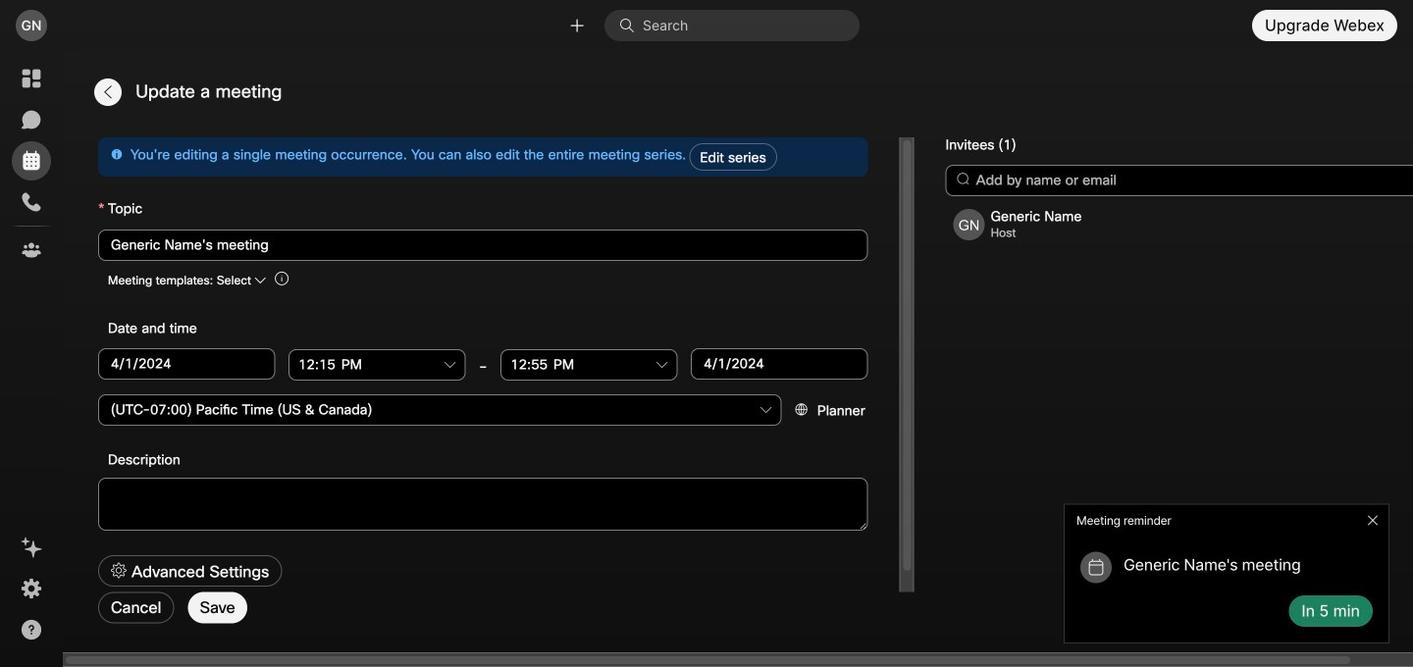 Task type: locate. For each thing, give the bounding box(es) containing it.
alert
[[1056, 496, 1398, 652]]

navigation
[[0, 51, 63, 668]]

webex tab list
[[12, 59, 51, 270]]



Task type: vqa. For each thing, say whether or not it's contained in the screenshot.
Meetings image
no



